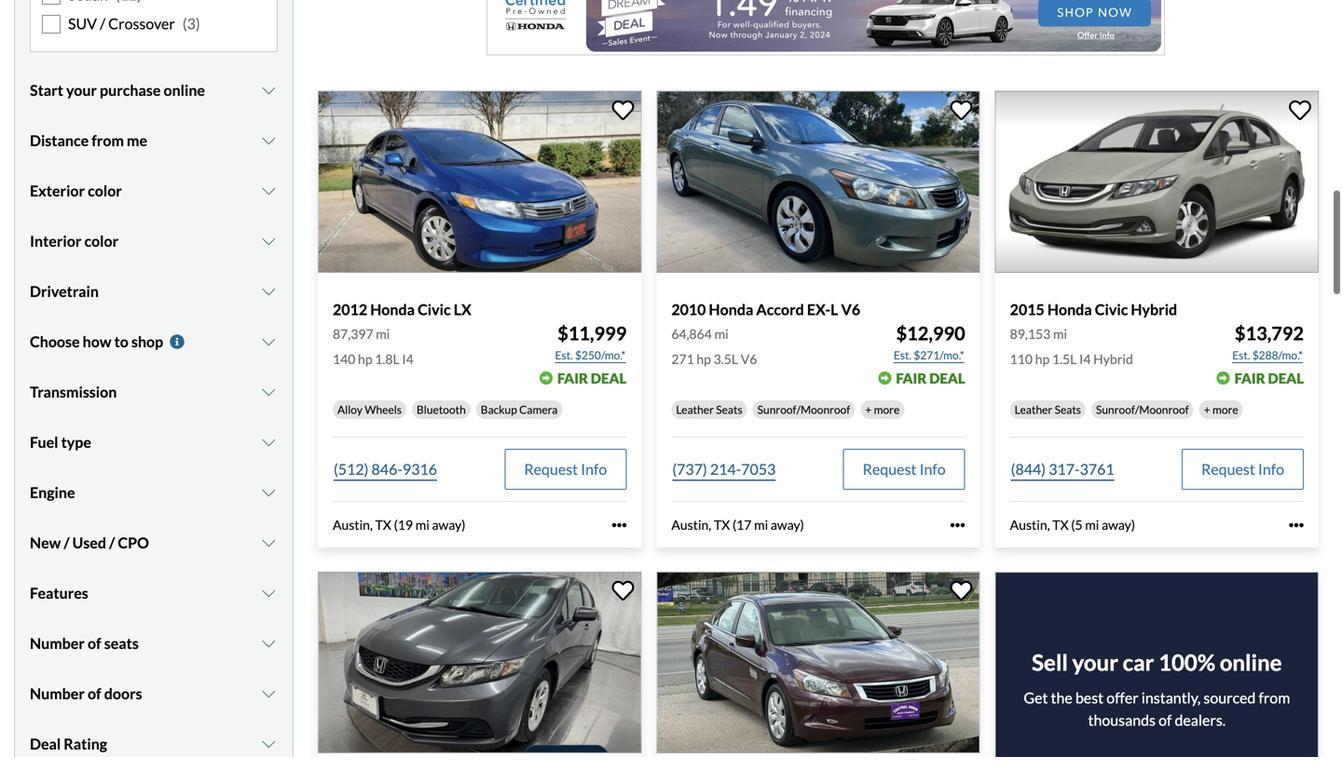 Task type: locate. For each thing, give the bounding box(es) containing it.
1 deal from the left
[[591, 370, 627, 387]]

2 horizontal spatial deal
[[1268, 370, 1304, 387]]

$271/mo.*
[[914, 349, 964, 362]]

ellipsis h image
[[950, 518, 965, 533], [1289, 518, 1304, 533]]

0 horizontal spatial hp
[[358, 352, 372, 367]]

from right the sourced
[[1259, 689, 1290, 708]]

2 honda from the left
[[709, 301, 753, 319]]

chevron down image
[[259, 385, 278, 400], [259, 485, 278, 500], [259, 536, 278, 551], [259, 586, 278, 601], [259, 687, 278, 702]]

0 horizontal spatial more
[[874, 403, 900, 417]]

3 deal from the left
[[1268, 370, 1304, 387]]

0 horizontal spatial request info button
[[505, 449, 627, 490]]

est. for $11,999
[[555, 349, 573, 362]]

hp inside 89,153 mi 110 hp 1.5l i4 hybrid
[[1035, 352, 1050, 367]]

+ more
[[865, 403, 900, 417], [1204, 403, 1238, 417]]

sourced
[[1204, 689, 1256, 708]]

1 horizontal spatial tx
[[714, 517, 730, 533]]

honda up 89,153 mi 110 hp 1.5l i4 hybrid
[[1048, 301, 1092, 319]]

0 vertical spatial hybrid
[[1131, 301, 1177, 319]]

info
[[581, 461, 607, 479], [920, 461, 946, 479], [1258, 461, 1284, 479]]

7 chevron down image from the top
[[259, 435, 278, 450]]

new / used / cpo
[[30, 534, 149, 552]]

mi right (19
[[415, 517, 430, 533]]

est. down $11,999
[[555, 349, 573, 362]]

online up the sourced
[[1220, 650, 1282, 676]]

away)
[[432, 517, 466, 533], [771, 517, 804, 533], [1102, 517, 1135, 533]]

+ more for $12,990
[[865, 403, 900, 417]]

info for $12,990
[[920, 461, 946, 479]]

leather seats down 1.5l
[[1015, 403, 1081, 417]]

0 vertical spatial number
[[30, 635, 85, 653]]

0 horizontal spatial i4
[[402, 352, 414, 367]]

1 away) from the left
[[432, 517, 466, 533]]

2 horizontal spatial request
[[1201, 461, 1255, 479]]

1 horizontal spatial civic
[[1095, 301, 1128, 319]]

from left me
[[92, 131, 124, 149]]

chevron down image
[[259, 83, 278, 98], [259, 133, 278, 148], [259, 183, 278, 198], [259, 234, 278, 249], [259, 284, 278, 299], [259, 334, 278, 349], [259, 435, 278, 450], [259, 636, 278, 651], [259, 737, 278, 752]]

1 + more from the left
[[865, 403, 900, 417]]

v6 right 'l'
[[841, 301, 860, 319]]

color for exterior color
[[88, 182, 122, 200]]

tx left (17 on the right
[[714, 517, 730, 533]]

get the best offer instantly, sourced from thousands of dealers.
[[1024, 689, 1290, 730]]

leather for $13,792
[[1015, 403, 1053, 417]]

more down est. $288/mo.* button
[[1213, 403, 1238, 417]]

1 vertical spatial hybrid
[[1093, 352, 1133, 367]]

deal down the $250/mo.* at left top
[[591, 370, 627, 387]]

2 seats from the left
[[1055, 403, 1081, 417]]

0 horizontal spatial ellipsis h image
[[950, 518, 965, 533]]

1 request info from the left
[[524, 461, 607, 479]]

of left seats
[[88, 635, 101, 653]]

2 civic from the left
[[1095, 301, 1128, 319]]

1 austin, from the left
[[333, 517, 373, 533]]

hybrid up 89,153 mi 110 hp 1.5l i4 hybrid
[[1131, 301, 1177, 319]]

2 horizontal spatial request info button
[[1182, 449, 1304, 490]]

0 horizontal spatial request info
[[524, 461, 607, 479]]

request info button for $11,999
[[505, 449, 627, 490]]

leather seats
[[676, 403, 743, 417], [1015, 403, 1081, 417]]

2 tx from the left
[[714, 517, 730, 533]]

fuel type button
[[30, 419, 278, 466]]

1 more from the left
[[874, 403, 900, 417]]

request
[[524, 461, 578, 479], [863, 461, 917, 479], [1201, 461, 1255, 479]]

tx left (5
[[1053, 517, 1069, 533]]

3 tx from the left
[[1053, 517, 1069, 533]]

request for $11,999
[[524, 461, 578, 479]]

mi up 1.8l on the top left of page
[[376, 326, 390, 342]]

0 horizontal spatial /
[[64, 534, 70, 552]]

of
[[88, 635, 101, 653], [88, 685, 101, 703], [1159, 712, 1172, 730]]

2 horizontal spatial hp
[[1035, 352, 1050, 367]]

4 chevron down image from the top
[[259, 234, 278, 249]]

hybrid inside 89,153 mi 110 hp 1.5l i4 hybrid
[[1093, 352, 1133, 367]]

number down features
[[30, 635, 85, 653]]

2 more from the left
[[1213, 403, 1238, 417]]

1 horizontal spatial +
[[1204, 403, 1210, 417]]

your up 'best'
[[1072, 650, 1119, 676]]

est. down $12,990
[[894, 349, 912, 362]]

2 hp from the left
[[697, 352, 711, 367]]

advertisement region
[[487, 0, 1165, 56]]

1 civic from the left
[[418, 301, 451, 319]]

0 vertical spatial from
[[92, 131, 124, 149]]

64,864 mi 271 hp 3.5l v6
[[671, 326, 757, 367]]

(512) 846-9316 button
[[333, 449, 438, 490]]

tx left (19
[[375, 517, 391, 533]]

1 horizontal spatial sunroof/moonroof
[[1096, 403, 1189, 417]]

2 deal from the left
[[929, 370, 965, 387]]

deal down "$288/mo.*"
[[1268, 370, 1304, 387]]

chevron down image for number of seats
[[259, 636, 278, 651]]

846-
[[371, 461, 403, 479]]

silver 2015 honda civic hybrid null  continuously variable transmission image
[[995, 91, 1319, 273]]

0 horizontal spatial your
[[66, 81, 97, 99]]

89,153
[[1010, 326, 1051, 342]]

transmission
[[30, 383, 117, 401]]

sunroof/moonroof up '3761'
[[1096, 403, 1189, 417]]

1 tx from the left
[[375, 517, 391, 533]]

civic for $13,792
[[1095, 301, 1128, 319]]

i4 inside 87,397 mi 140 hp 1.8l i4
[[402, 352, 414, 367]]

2 horizontal spatial tx
[[1053, 517, 1069, 533]]

fair for $13,792
[[1235, 370, 1265, 387]]

request info
[[524, 461, 607, 479], [863, 461, 946, 479], [1201, 461, 1284, 479]]

leather seats down "3.5l"
[[676, 403, 743, 417]]

2 horizontal spatial austin,
[[1010, 517, 1050, 533]]

0 horizontal spatial est.
[[555, 349, 573, 362]]

hybrid right 1.5l
[[1093, 352, 1133, 367]]

1 horizontal spatial fair deal
[[896, 370, 965, 387]]

color right interior
[[84, 232, 119, 250]]

0 horizontal spatial online
[[164, 81, 205, 99]]

mi up "3.5l"
[[715, 326, 729, 342]]

interior color
[[30, 232, 119, 250]]

est. inside $12,990 est. $271/mo.*
[[894, 349, 912, 362]]

color right exterior
[[88, 182, 122, 200]]

110
[[1010, 352, 1033, 367]]

color inside "dropdown button"
[[84, 232, 119, 250]]

hp inside 64,864 mi 271 hp 3.5l v6
[[697, 352, 711, 367]]

1 seats from the left
[[716, 403, 743, 417]]

more down the est. $271/mo.* button on the top of page
[[874, 403, 900, 417]]

l
[[831, 301, 838, 319]]

v6 right "3.5l"
[[741, 352, 757, 367]]

of for doors
[[88, 685, 101, 703]]

hp right 110
[[1035, 352, 1050, 367]]

hp right 271
[[697, 352, 711, 367]]

choose how to shop
[[30, 333, 163, 351]]

1 horizontal spatial request
[[863, 461, 917, 479]]

austin, for $13,792
[[1010, 517, 1050, 533]]

2 fair from the left
[[896, 370, 927, 387]]

0 horizontal spatial tx
[[375, 517, 391, 533]]

2 + more from the left
[[1204, 403, 1238, 417]]

271
[[671, 352, 694, 367]]

honda for $12,990
[[709, 301, 753, 319]]

camera
[[519, 403, 558, 417]]

best
[[1075, 689, 1104, 708]]

1 hp from the left
[[358, 352, 372, 367]]

of inside dropdown button
[[88, 635, 101, 653]]

request for $12,990
[[863, 461, 917, 479]]

2 horizontal spatial fair
[[1235, 370, 1265, 387]]

1 est. from the left
[[555, 349, 573, 362]]

sell
[[1032, 650, 1068, 676]]

0 horizontal spatial away)
[[432, 517, 466, 533]]

civic up 89,153 mi 110 hp 1.5l i4 hybrid
[[1095, 301, 1128, 319]]

color inside dropdown button
[[88, 182, 122, 200]]

chevron down image inside "deal rating" dropdown button
[[259, 737, 278, 752]]

1 horizontal spatial ellipsis h image
[[1289, 518, 1304, 533]]

+ for $13,792
[[1204, 403, 1210, 417]]

of left doors
[[88, 685, 101, 703]]

honda for $11,999
[[370, 301, 415, 319]]

request for $13,792
[[1201, 461, 1255, 479]]

2 away) from the left
[[771, 517, 804, 533]]

5 chevron down image from the top
[[259, 284, 278, 299]]

1 horizontal spatial away)
[[771, 517, 804, 533]]

hp for $11,999
[[358, 352, 372, 367]]

(844) 317-3761 button
[[1010, 449, 1115, 490]]

chevron down image for start your purchase online
[[259, 83, 278, 98]]

4 chevron down image from the top
[[259, 586, 278, 601]]

1 horizontal spatial leather
[[1015, 403, 1053, 417]]

your for car
[[1072, 650, 1119, 676]]

fair for $12,990
[[896, 370, 927, 387]]

2 fair deal from the left
[[896, 370, 965, 387]]

0 horizontal spatial civic
[[418, 301, 451, 319]]

hp inside 87,397 mi 140 hp 1.8l i4
[[358, 352, 372, 367]]

request info for $11,999
[[524, 461, 607, 479]]

6 chevron down image from the top
[[259, 334, 278, 349]]

0 horizontal spatial deal
[[591, 370, 627, 387]]

sunroof/moonroof
[[757, 403, 850, 417], [1096, 403, 1189, 417]]

(737)
[[672, 461, 707, 479]]

2 austin, from the left
[[671, 517, 711, 533]]

3 request from the left
[[1201, 461, 1255, 479]]

accord
[[756, 301, 804, 319]]

chevron down image inside 'features' 'dropdown button'
[[259, 586, 278, 601]]

austin, for $12,990
[[671, 517, 711, 533]]

1 number from the top
[[30, 635, 85, 653]]

fair deal down the est. $271/mo.* button on the top of page
[[896, 370, 965, 387]]

1 ellipsis h image from the left
[[950, 518, 965, 533]]

(844)
[[1011, 461, 1046, 479]]

number up "deal rating"
[[30, 685, 85, 703]]

number inside dropdown button
[[30, 685, 85, 703]]

seats
[[716, 403, 743, 417], [1055, 403, 1081, 417]]

2 horizontal spatial honda
[[1048, 301, 1092, 319]]

2 horizontal spatial /
[[109, 534, 115, 552]]

2 request info button from the left
[[843, 449, 965, 490]]

1 + from the left
[[865, 403, 872, 417]]

tx for $13,792
[[1053, 517, 1069, 533]]

9 chevron down image from the top
[[259, 737, 278, 752]]

1 horizontal spatial seats
[[1055, 403, 1081, 417]]

2 chevron down image from the top
[[259, 133, 278, 148]]

fair deal down est. $288/mo.* button
[[1235, 370, 1304, 387]]

3 info from the left
[[1258, 461, 1284, 479]]

1 horizontal spatial request info button
[[843, 449, 965, 490]]

3 hp from the left
[[1035, 352, 1050, 367]]

1 vertical spatial your
[[1072, 650, 1119, 676]]

chevron down image inside start your purchase online dropdown button
[[259, 83, 278, 98]]

chevron down image inside "distance from me" dropdown button
[[259, 133, 278, 148]]

v6 inside 64,864 mi 271 hp 3.5l v6
[[741, 352, 757, 367]]

1 fair deal from the left
[[557, 370, 627, 387]]

engine
[[30, 484, 75, 502]]

2 horizontal spatial away)
[[1102, 517, 1135, 533]]

8 chevron down image from the top
[[259, 636, 278, 651]]

leather down 271
[[676, 403, 714, 417]]

1 leather from the left
[[676, 403, 714, 417]]

$250/mo.*
[[575, 349, 626, 362]]

i4 right 1.5l
[[1079, 352, 1091, 367]]

1 horizontal spatial + more
[[1204, 403, 1238, 417]]

0 horizontal spatial fair deal
[[557, 370, 627, 387]]

fuel
[[30, 433, 58, 451]]

chevron down image for engine
[[259, 485, 278, 500]]

sunroof/moonroof for $12,990
[[757, 403, 850, 417]]

1 horizontal spatial deal
[[929, 370, 965, 387]]

2 request info from the left
[[863, 461, 946, 479]]

est. inside $13,792 est. $288/mo.*
[[1232, 349, 1250, 362]]

87,397 mi 140 hp 1.8l i4
[[333, 326, 414, 367]]

drivetrain
[[30, 282, 99, 300]]

$11,999 est. $250/mo.*
[[555, 323, 627, 362]]

away) right (17 on the right
[[771, 517, 804, 533]]

3 fair from the left
[[1235, 370, 1265, 387]]

2 ellipsis h image from the left
[[1289, 518, 1304, 533]]

chevron down image inside interior color "dropdown button"
[[259, 234, 278, 249]]

seats down 1.5l
[[1055, 403, 1081, 417]]

+ more down the est. $271/mo.* button on the top of page
[[865, 403, 900, 417]]

3 away) from the left
[[1102, 517, 1135, 533]]

3 chevron down image from the top
[[259, 183, 278, 198]]

hp for $13,792
[[1035, 352, 1050, 367]]

1 horizontal spatial request info
[[863, 461, 946, 479]]

chevron down image inside number of doors dropdown button
[[259, 687, 278, 702]]

chevron down image for fuel type
[[259, 435, 278, 450]]

1 horizontal spatial from
[[1259, 689, 1290, 708]]

2 leather from the left
[[1015, 403, 1053, 417]]

fair deal for $11,999
[[557, 370, 627, 387]]

1 horizontal spatial i4
[[1079, 352, 1091, 367]]

1 horizontal spatial austin,
[[671, 517, 711, 533]]

chevron down image inside 'drivetrain' dropdown button
[[259, 284, 278, 299]]

hp right the 140 at the left top
[[358, 352, 372, 367]]

chevron down image inside "transmission" dropdown button
[[259, 385, 278, 400]]

3.5l
[[714, 352, 738, 367]]

civic left lx
[[418, 301, 451, 319]]

1 vertical spatial color
[[84, 232, 119, 250]]

sunroof/moonroof up 7053
[[757, 403, 850, 417]]

2 horizontal spatial request info
[[1201, 461, 1284, 479]]

backup
[[481, 403, 517, 417]]

87,397
[[333, 326, 373, 342]]

online
[[164, 81, 205, 99], [1220, 650, 1282, 676]]

seats down "3.5l"
[[716, 403, 743, 417]]

number of seats
[[30, 635, 139, 653]]

/ right suv
[[100, 14, 105, 33]]

+ more for $13,792
[[1204, 403, 1238, 417]]

3 est. from the left
[[1232, 349, 1250, 362]]

austin, left (17 on the right
[[671, 517, 711, 533]]

2 vertical spatial of
[[1159, 712, 1172, 730]]

1 vertical spatial of
[[88, 685, 101, 703]]

2 horizontal spatial info
[[1258, 461, 1284, 479]]

1 horizontal spatial hp
[[697, 352, 711, 367]]

1 horizontal spatial more
[[1213, 403, 1238, 417]]

3 request info button from the left
[[1182, 449, 1304, 490]]

distance
[[30, 131, 89, 149]]

modern steel metallic 2014 honda civic lx sedan front-wheel drive continuously variable transmission image
[[318, 572, 642, 754]]

2 sunroof/moonroof from the left
[[1096, 403, 1189, 417]]

your right start
[[66, 81, 97, 99]]

1 info from the left
[[581, 461, 607, 479]]

7053
[[741, 461, 776, 479]]

doors
[[104, 685, 142, 703]]

1 request info button from the left
[[505, 449, 627, 490]]

1 sunroof/moonroof from the left
[[757, 403, 850, 417]]

0 horizontal spatial +
[[865, 403, 872, 417]]

2 info from the left
[[920, 461, 946, 479]]

fair down est. $288/mo.* button
[[1235, 370, 1265, 387]]

0 vertical spatial your
[[66, 81, 97, 99]]

leather down 110
[[1015, 403, 1053, 417]]

1 horizontal spatial /
[[100, 14, 105, 33]]

$12,990
[[896, 323, 965, 345]]

1 horizontal spatial your
[[1072, 650, 1119, 676]]

thousands
[[1088, 712, 1156, 730]]

civic
[[418, 301, 451, 319], [1095, 301, 1128, 319]]

3 honda from the left
[[1048, 301, 1092, 319]]

1 vertical spatial from
[[1259, 689, 1290, 708]]

the
[[1051, 689, 1073, 708]]

1 vertical spatial online
[[1220, 650, 1282, 676]]

chevron down image for interior color
[[259, 234, 278, 249]]

of for seats
[[88, 635, 101, 653]]

+ more down est. $288/mo.* button
[[1204, 403, 1238, 417]]

of down instantly,
[[1159, 712, 1172, 730]]

1 honda from the left
[[370, 301, 415, 319]]

i4 right 1.8l on the top left of page
[[402, 352, 414, 367]]

transmission button
[[30, 369, 278, 416]]

3 chevron down image from the top
[[259, 536, 278, 551]]

honda up 64,864 mi 271 hp 3.5l v6
[[709, 301, 753, 319]]

mi
[[376, 326, 390, 342], [715, 326, 729, 342], [1053, 326, 1067, 342], [415, 517, 430, 533], [754, 517, 768, 533], [1085, 517, 1099, 533]]

chevron down image inside engine dropdown button
[[259, 485, 278, 500]]

est. inside $11,999 est. $250/mo.*
[[555, 349, 573, 362]]

info circle image
[[168, 334, 187, 349]]

of inside dropdown button
[[88, 685, 101, 703]]

deal
[[591, 370, 627, 387], [929, 370, 965, 387], [1268, 370, 1304, 387]]

austin, tx (5 mi away)
[[1010, 517, 1135, 533]]

i4 for $13,792
[[1079, 352, 1091, 367]]

+
[[865, 403, 872, 417], [1204, 403, 1210, 417]]

0 horizontal spatial v6
[[741, 352, 757, 367]]

austin, for $11,999
[[333, 517, 373, 533]]

2 i4 from the left
[[1079, 352, 1091, 367]]

1 vertical spatial number
[[30, 685, 85, 703]]

chevron down image inside new / used / cpo 'dropdown button'
[[259, 536, 278, 551]]

fair down "est. $250/mo.*" button
[[557, 370, 588, 387]]

1 fair from the left
[[557, 370, 588, 387]]

color for interior color
[[84, 232, 119, 250]]

2 + from the left
[[1204, 403, 1210, 417]]

1 request from the left
[[524, 461, 578, 479]]

i4
[[402, 352, 414, 367], [1079, 352, 1091, 367]]

your inside dropdown button
[[66, 81, 97, 99]]

get
[[1024, 689, 1048, 708]]

0 vertical spatial of
[[88, 635, 101, 653]]

i4 inside 89,153 mi 110 hp 1.5l i4 hybrid
[[1079, 352, 1091, 367]]

fair down the est. $271/mo.* button on the top of page
[[896, 370, 927, 387]]

chevron down image inside number of seats dropdown button
[[259, 636, 278, 651]]

deal down $271/mo.*
[[929, 370, 965, 387]]

/ right new
[[64, 534, 70, 552]]

0 horizontal spatial + more
[[865, 403, 900, 417]]

2 leather seats from the left
[[1015, 403, 1081, 417]]

2 est. from the left
[[894, 349, 912, 362]]

mi right (17 on the right
[[754, 517, 768, 533]]

exterior
[[30, 182, 85, 200]]

online right purchase
[[164, 81, 205, 99]]

2 number from the top
[[30, 685, 85, 703]]

1 horizontal spatial honda
[[709, 301, 753, 319]]

seats
[[104, 635, 139, 653]]

deal for $13,792
[[1268, 370, 1304, 387]]

away) right (19
[[432, 517, 466, 533]]

3 request info from the left
[[1201, 461, 1284, 479]]

1 leather seats from the left
[[676, 403, 743, 417]]

2 request from the left
[[863, 461, 917, 479]]

1 horizontal spatial fair
[[896, 370, 927, 387]]

0 horizontal spatial austin,
[[333, 517, 373, 533]]

3 fair deal from the left
[[1235, 370, 1304, 387]]

1 horizontal spatial est.
[[894, 349, 912, 362]]

1 vertical spatial v6
[[741, 352, 757, 367]]

214-
[[710, 461, 741, 479]]

mi up 1.5l
[[1053, 326, 1067, 342]]

1 i4 from the left
[[402, 352, 414, 367]]

/
[[100, 14, 105, 33], [64, 534, 70, 552], [109, 534, 115, 552]]

0 vertical spatial v6
[[841, 301, 860, 319]]

chevron down image inside exterior color dropdown button
[[259, 183, 278, 198]]

0 horizontal spatial request
[[524, 461, 578, 479]]

fair
[[557, 370, 588, 387], [896, 370, 927, 387], [1235, 370, 1265, 387]]

0 horizontal spatial seats
[[716, 403, 743, 417]]

your
[[66, 81, 97, 99], [1072, 650, 1119, 676]]

0 vertical spatial color
[[88, 182, 122, 200]]

0 horizontal spatial honda
[[370, 301, 415, 319]]

seats for $13,792
[[1055, 403, 1081, 417]]

0 horizontal spatial from
[[92, 131, 124, 149]]

2 horizontal spatial fair deal
[[1235, 370, 1304, 387]]

civic for $11,999
[[418, 301, 451, 319]]

2 chevron down image from the top
[[259, 485, 278, 500]]

austin, left (19
[[333, 517, 373, 533]]

purchase
[[100, 81, 161, 99]]

1 horizontal spatial v6
[[841, 301, 860, 319]]

ellipsis h image
[[612, 518, 627, 533]]

request info button
[[505, 449, 627, 490], [843, 449, 965, 490], [1182, 449, 1304, 490]]

features
[[30, 584, 88, 602]]

away) for $13,792
[[1102, 517, 1135, 533]]

austin, left (5
[[1010, 517, 1050, 533]]

(3)
[[183, 14, 200, 33]]

tx for $12,990
[[714, 517, 730, 533]]

austin,
[[333, 517, 373, 533], [671, 517, 711, 533], [1010, 517, 1050, 533]]

2 horizontal spatial est.
[[1232, 349, 1250, 362]]

chevron down image inside fuel type dropdown button
[[259, 435, 278, 450]]

instantly,
[[1142, 689, 1201, 708]]

2012 honda civic lx sedan front-wheel drive 5-speed automatic image
[[318, 91, 642, 273]]

fair deal for $13,792
[[1235, 370, 1304, 387]]

1 chevron down image from the top
[[259, 385, 278, 400]]

0 horizontal spatial sunroof/moonroof
[[757, 403, 850, 417]]

89,153 mi 110 hp 1.5l i4 hybrid
[[1010, 326, 1133, 367]]

5 chevron down image from the top
[[259, 687, 278, 702]]

3 austin, from the left
[[1010, 517, 1050, 533]]

honda up 87,397 mi 140 hp 1.8l i4
[[370, 301, 415, 319]]

0 vertical spatial online
[[164, 81, 205, 99]]

0 horizontal spatial fair
[[557, 370, 588, 387]]

1 chevron down image from the top
[[259, 83, 278, 98]]

0 horizontal spatial leather
[[676, 403, 714, 417]]

fair deal down "est. $250/mo.*" button
[[557, 370, 627, 387]]

number inside dropdown button
[[30, 635, 85, 653]]

away) right (5
[[1102, 517, 1135, 533]]

est. down $13,792 at the right top
[[1232, 349, 1250, 362]]

number
[[30, 635, 85, 653], [30, 685, 85, 703]]

0 horizontal spatial leather seats
[[676, 403, 743, 417]]

/ left cpo
[[109, 534, 115, 552]]

0 horizontal spatial info
[[581, 461, 607, 479]]

1 horizontal spatial info
[[920, 461, 946, 479]]

1 horizontal spatial leather seats
[[1015, 403, 1081, 417]]



Task type: describe. For each thing, give the bounding box(es) containing it.
$288/mo.*
[[1252, 349, 1303, 362]]

leather seats for $12,990
[[676, 403, 743, 417]]

choose how to shop button
[[30, 319, 278, 365]]

$12,990 est. $271/mo.*
[[894, 323, 965, 362]]

2010
[[671, 301, 706, 319]]

austin, tx (17 mi away)
[[671, 517, 804, 533]]

bluetooth
[[417, 403, 466, 417]]

chevron down image for deal rating
[[259, 737, 278, 752]]

$13,792 est. $288/mo.*
[[1232, 323, 1304, 362]]

number of doors
[[30, 685, 142, 703]]

request info button for $12,990
[[843, 449, 965, 490]]

tx for $11,999
[[375, 517, 391, 533]]

drivetrain button
[[30, 268, 278, 315]]

1.5l
[[1052, 352, 1077, 367]]

fair for $11,999
[[557, 370, 588, 387]]

seats for $12,990
[[716, 403, 743, 417]]

(17
[[733, 517, 752, 533]]

number for number of doors
[[30, 685, 85, 703]]

backup camera
[[481, 403, 558, 417]]

1.8l
[[375, 352, 400, 367]]

alloy wheels
[[337, 403, 402, 417]]

mi inside 64,864 mi 271 hp 3.5l v6
[[715, 326, 729, 342]]

choose
[[30, 333, 80, 351]]

distance from me
[[30, 131, 147, 149]]

lx
[[454, 301, 472, 319]]

/ for new
[[64, 534, 70, 552]]

/ for suv
[[100, 14, 105, 33]]

est. for $13,792
[[1232, 349, 1250, 362]]

chevron down image for transmission
[[259, 385, 278, 400]]

i4 for $11,999
[[402, 352, 414, 367]]

info for $13,792
[[1258, 461, 1284, 479]]

deal for $11,999
[[591, 370, 627, 387]]

chevron down image for distance from me
[[259, 133, 278, 148]]

sell your car 100% online
[[1032, 650, 1282, 676]]

mi inside 87,397 mi 140 hp 1.8l i4
[[376, 326, 390, 342]]

to
[[114, 333, 129, 351]]

austin, tx (19 mi away)
[[333, 517, 466, 533]]

2015 honda civic hybrid
[[1010, 301, 1177, 319]]

wheels
[[365, 403, 402, 417]]

mi inside 89,153 mi 110 hp 1.5l i4 hybrid
[[1053, 326, 1067, 342]]

of inside get the best offer instantly, sourced from thousands of dealers.
[[1159, 712, 1172, 730]]

fair deal for $12,990
[[896, 370, 965, 387]]

(844) 317-3761
[[1011, 461, 1115, 479]]

crossover
[[108, 14, 175, 33]]

type
[[61, 433, 91, 451]]

exterior color
[[30, 182, 122, 200]]

start your purchase online button
[[30, 67, 278, 114]]

1 horizontal spatial online
[[1220, 650, 1282, 676]]

mi right (5
[[1085, 517, 1099, 533]]

v6 for 2010 honda accord ex-l v6
[[841, 301, 860, 319]]

(737) 214-7053
[[672, 461, 776, 479]]

your for purchase
[[66, 81, 97, 99]]

offer
[[1107, 689, 1139, 708]]

number of doors button
[[30, 671, 278, 718]]

deal
[[30, 735, 61, 753]]

chevron down image for number of doors
[[259, 687, 278, 702]]

est. $288/mo.* button
[[1231, 346, 1304, 365]]

leather seats for $13,792
[[1015, 403, 1081, 417]]

est. $250/mo.* button
[[554, 346, 627, 365]]

+ for $12,990
[[865, 403, 872, 417]]

9316
[[403, 461, 437, 479]]

rating
[[64, 735, 107, 753]]

(5
[[1071, 517, 1083, 533]]

alloy
[[337, 403, 363, 417]]

from inside get the best offer instantly, sourced from thousands of dealers.
[[1259, 689, 1290, 708]]

request info for $13,792
[[1201, 461, 1284, 479]]

(19
[[394, 517, 413, 533]]

chevron down image for new / used / cpo
[[259, 536, 278, 551]]

features button
[[30, 570, 278, 617]]

green 2010 honda accord ex-l v6 sedan front-wheel drive 5-speed automatic image
[[656, 91, 980, 273]]

from inside dropdown button
[[92, 131, 124, 149]]

chevron down image for drivetrain
[[259, 284, 278, 299]]

suv
[[68, 14, 97, 33]]

$13,792
[[1235, 323, 1304, 345]]

number for number of seats
[[30, 635, 85, 653]]

interior
[[30, 232, 81, 250]]

online inside dropdown button
[[164, 81, 205, 99]]

hp for $12,990
[[697, 352, 711, 367]]

shop
[[131, 333, 163, 351]]

exterior color button
[[30, 168, 278, 214]]

how
[[83, 333, 111, 351]]

chevron down image for features
[[259, 586, 278, 601]]

2012 honda civic lx
[[333, 301, 472, 319]]

maroon 2008 honda accord ex sedan front-wheel drive 5-speed automatic image
[[656, 572, 980, 754]]

(512)
[[334, 461, 369, 479]]

deal rating
[[30, 735, 107, 753]]

suv / crossover (3)
[[68, 14, 200, 33]]

deal for $12,990
[[929, 370, 965, 387]]

distance from me button
[[30, 117, 278, 164]]

est. $271/mo.* button
[[893, 346, 965, 365]]

(512) 846-9316
[[334, 461, 437, 479]]

2015
[[1010, 301, 1045, 319]]

ex-
[[807, 301, 831, 319]]

start your purchase online
[[30, 81, 205, 99]]

64,864
[[671, 326, 712, 342]]

new
[[30, 534, 61, 552]]

3761
[[1080, 461, 1115, 479]]

ellipsis h image for $13,792
[[1289, 518, 1304, 533]]

car
[[1123, 650, 1154, 676]]

used
[[72, 534, 106, 552]]

honda for $13,792
[[1048, 301, 1092, 319]]

100%
[[1159, 650, 1216, 676]]

request info button for $13,792
[[1182, 449, 1304, 490]]

more for $13,792
[[1213, 403, 1238, 417]]

engine button
[[30, 470, 278, 516]]

est. for $12,990
[[894, 349, 912, 362]]

dealers.
[[1175, 712, 1226, 730]]

new / used / cpo button
[[30, 520, 278, 567]]

chevron down image for exterior color
[[259, 183, 278, 198]]

request info for $12,990
[[863, 461, 946, 479]]

away) for $12,990
[[771, 517, 804, 533]]

more for $12,990
[[874, 403, 900, 417]]

start
[[30, 81, 63, 99]]

leather for $12,990
[[676, 403, 714, 417]]

info for $11,999
[[581, 461, 607, 479]]

v6 for 64,864 mi 271 hp 3.5l v6
[[741, 352, 757, 367]]

317-
[[1049, 461, 1080, 479]]

sunroof/moonroof for $13,792
[[1096, 403, 1189, 417]]

ellipsis h image for $12,990
[[950, 518, 965, 533]]

away) for $11,999
[[432, 517, 466, 533]]



Task type: vqa. For each thing, say whether or not it's contained in the screenshot.


